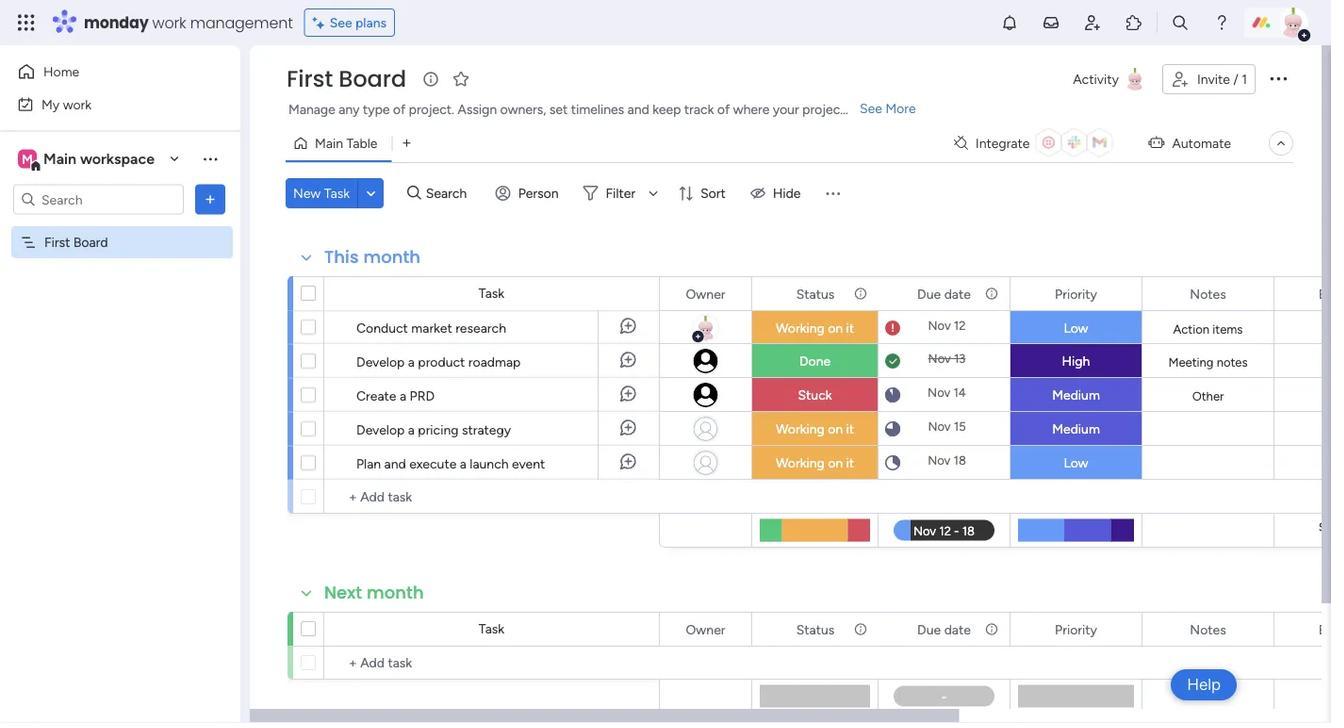 Task type: vqa. For each thing, say whether or not it's contained in the screenshot.
month related to This month
yes



Task type: describe. For each thing, give the bounding box(es) containing it.
1 vertical spatial and
[[384, 455, 406, 471]]

status field for 2nd column information image from the bottom of the page
[[792, 283, 839, 304]]

create
[[356, 388, 396, 404]]

filter
[[606, 185, 636, 201]]

due for 2nd due date field from the bottom
[[918, 286, 941, 302]]

nov 15
[[928, 419, 966, 434]]

sort
[[701, 185, 726, 201]]

2 medium from the top
[[1052, 421, 1100, 437]]

meeting
[[1169, 355, 1214, 370]]

keep
[[653, 101, 681, 117]]

1 notes field from the top
[[1185, 283, 1231, 304]]

invite members image
[[1083, 13, 1102, 32]]

notes for 2nd notes field from the top
[[1190, 621, 1226, 637]]

nov 12
[[928, 318, 966, 333]]

0 vertical spatial board
[[339, 63, 406, 95]]

main table button
[[286, 128, 392, 158]]

management
[[190, 12, 293, 33]]

strategy
[[462, 421, 511, 437]]

develop for develop a product roadmap
[[356, 354, 405, 370]]

angle down image
[[367, 186, 376, 200]]

next month
[[324, 581, 424, 605]]

menu image
[[824, 184, 842, 203]]

owners,
[[500, 101, 546, 117]]

add view image
[[403, 136, 411, 150]]

14
[[954, 385, 966, 400]]

market
[[411, 320, 452, 336]]

first inside list box
[[44, 234, 70, 250]]

type
[[363, 101, 390, 117]]

notes
[[1217, 355, 1248, 370]]

Search in workspace field
[[40, 189, 157, 210]]

a for product
[[408, 354, 415, 370]]

plans
[[355, 15, 387, 31]]

1 status from the top
[[796, 286, 835, 302]]

1 low from the top
[[1064, 320, 1089, 336]]

conduct market research
[[356, 320, 506, 336]]

high
[[1062, 353, 1090, 369]]

home
[[43, 64, 79, 80]]

see plans button
[[304, 8, 395, 37]]

prd
[[410, 388, 435, 404]]

3 nov from the top
[[928, 385, 951, 400]]

date for 2nd due date field from the bottom
[[944, 286, 971, 302]]

due date for 2nd due date field from the bottom
[[918, 286, 971, 302]]

new
[[293, 185, 321, 201]]

see more
[[860, 100, 916, 116]]

2 owner field from the top
[[681, 619, 730, 640]]

product
[[418, 354, 465, 370]]

Next month field
[[320, 581, 429, 605]]

select product image
[[17, 13, 36, 32]]

1 $1 from the top
[[1321, 354, 1331, 369]]

work for my
[[63, 96, 92, 112]]

3 working on it from the top
[[776, 455, 854, 471]]

project
[[803, 101, 845, 117]]

integrate
[[976, 135, 1030, 151]]

help
[[1187, 675, 1221, 694]]

workspace options image
[[201, 149, 220, 168]]

arrow down image
[[642, 182, 665, 205]]

2 priority from the top
[[1055, 621, 1097, 637]]

search everything image
[[1171, 13, 1190, 32]]

1 working from the top
[[776, 320, 825, 336]]

autopilot image
[[1149, 130, 1165, 154]]

notes for 2nd notes field from the bottom
[[1190, 286, 1226, 302]]

invite
[[1197, 71, 1230, 87]]

0 vertical spatial and
[[628, 101, 649, 117]]

new task
[[293, 185, 350, 201]]

develop for develop a pricing strategy
[[356, 421, 405, 437]]

timelines
[[571, 101, 624, 117]]

date for second due date field
[[944, 621, 971, 637]]

dapulse integrations image
[[954, 136, 968, 150]]

plan
[[356, 455, 381, 471]]

/
[[1234, 71, 1239, 87]]

execute
[[409, 455, 457, 471]]

owner for first the owner field from the bottom of the page
[[686, 621, 726, 637]]

new task button
[[286, 178, 357, 208]]

13
[[954, 351, 966, 366]]

this month
[[324, 245, 421, 269]]

person button
[[488, 178, 570, 208]]

This month field
[[320, 245, 425, 270]]

nov 14
[[928, 385, 966, 400]]

monday
[[84, 12, 149, 33]]

2 on from the top
[[828, 421, 843, 437]]

m
[[22, 151, 33, 167]]

conduct
[[356, 320, 408, 336]]

nov 18
[[928, 453, 966, 468]]

meeting notes
[[1169, 355, 1248, 370]]

1 working on it from the top
[[776, 320, 854, 336]]

2 low from the top
[[1064, 455, 1089, 471]]

stuck
[[798, 387, 832, 403]]

column information image for second due date field
[[984, 622, 999, 637]]

0 vertical spatial first board
[[287, 63, 406, 95]]

research
[[456, 320, 506, 336]]

filter button
[[576, 178, 665, 208]]

home button
[[11, 57, 203, 87]]

table
[[346, 135, 378, 151]]

1 priority from the top
[[1055, 286, 1097, 302]]

notifications image
[[1000, 13, 1019, 32]]

my
[[41, 96, 60, 112]]

work for monday
[[152, 12, 186, 33]]

help image
[[1213, 13, 1231, 32]]

done
[[799, 353, 831, 369]]

1 owner field from the top
[[681, 283, 730, 304]]

2 working from the top
[[776, 421, 825, 437]]

invite / 1 button
[[1162, 64, 1256, 94]]

person
[[518, 185, 559, 201]]

3 it from the top
[[846, 455, 854, 471]]

see plans
[[330, 15, 387, 31]]

monday work management
[[84, 12, 293, 33]]

nov for done
[[928, 351, 951, 366]]

plan and execute a launch event
[[356, 455, 545, 471]]

12
[[954, 318, 966, 333]]

2 status from the top
[[796, 621, 835, 637]]

project.
[[409, 101, 454, 117]]

hide button
[[743, 178, 812, 208]]

items
[[1213, 322, 1243, 337]]

action
[[1173, 322, 1210, 337]]

main for main workspace
[[43, 150, 76, 168]]

see more link
[[858, 99, 918, 118]]

roadmap
[[468, 354, 521, 370]]

board inside list box
[[73, 234, 108, 250]]

help button
[[1171, 669, 1237, 701]]

action items
[[1173, 322, 1243, 337]]

15
[[954, 419, 966, 434]]

more
[[886, 100, 916, 116]]

2 $1 from the top
[[1321, 456, 1331, 471]]

2 notes field from the top
[[1185, 619, 1231, 640]]

inbox image
[[1042, 13, 1061, 32]]

create a prd
[[356, 388, 435, 404]]

2 due date field from the top
[[913, 619, 976, 640]]



Task type: locate. For each thing, give the bounding box(es) containing it.
month for this month
[[363, 245, 421, 269]]

due date
[[918, 286, 971, 302], [918, 621, 971, 637]]

first up manage
[[287, 63, 333, 95]]

options image
[[1267, 67, 1290, 89]]

nov 13
[[928, 351, 966, 366]]

develop a product roadmap
[[356, 354, 521, 370]]

0 vertical spatial notes field
[[1185, 283, 1231, 304]]

develop
[[356, 354, 405, 370], [356, 421, 405, 437]]

invite / 1
[[1197, 71, 1247, 87]]

2 column information image from the top
[[984, 622, 999, 637]]

0 vertical spatial owner field
[[681, 283, 730, 304]]

1 vertical spatial column information image
[[984, 622, 999, 637]]

nov for working on it
[[928, 318, 951, 333]]

$1 right notes
[[1321, 354, 1331, 369]]

1 vertical spatial low
[[1064, 455, 1089, 471]]

0 vertical spatial see
[[330, 15, 352, 31]]

0 vertical spatial work
[[152, 12, 186, 33]]

5 nov from the top
[[928, 453, 951, 468]]

apps image
[[1125, 13, 1144, 32]]

nov left 14
[[928, 385, 951, 400]]

show board description image
[[420, 70, 442, 89]]

of right track
[[717, 101, 730, 117]]

2 vertical spatial working on it
[[776, 455, 854, 471]]

1 column information image from the top
[[853, 286, 868, 301]]

2 nov from the top
[[928, 351, 951, 366]]

first board
[[287, 63, 406, 95], [44, 234, 108, 250]]

0 vertical spatial column information image
[[984, 286, 999, 301]]

0 vertical spatial due date field
[[913, 283, 976, 304]]

2 working on it from the top
[[776, 421, 854, 437]]

your
[[773, 101, 799, 117]]

it
[[846, 320, 854, 336], [846, 421, 854, 437], [846, 455, 854, 471]]

1 of from the left
[[393, 101, 406, 117]]

2 notes from the top
[[1190, 621, 1226, 637]]

nov left 12
[[928, 318, 951, 333]]

+ Add task text field
[[334, 486, 651, 508], [334, 652, 651, 674]]

1 vertical spatial develop
[[356, 421, 405, 437]]

1 vertical spatial first
[[44, 234, 70, 250]]

nov left 13
[[928, 351, 951, 366]]

1
[[1242, 71, 1247, 87]]

main inside button
[[315, 135, 343, 151]]

1 horizontal spatial first board
[[287, 63, 406, 95]]

see inside see more link
[[860, 100, 882, 116]]

2 it from the top
[[846, 421, 854, 437]]

event
[[512, 455, 545, 471]]

column information image
[[984, 286, 999, 301], [984, 622, 999, 637]]

set
[[550, 101, 568, 117]]

see inside see plans button
[[330, 15, 352, 31]]

owner for first the owner field from the top
[[686, 286, 726, 302]]

work inside button
[[63, 96, 92, 112]]

0 vertical spatial $1
[[1321, 354, 1331, 369]]

0 vertical spatial priority field
[[1050, 283, 1102, 304]]

main for main table
[[315, 135, 343, 151]]

0 vertical spatial + add task text field
[[334, 486, 651, 508]]

stands.
[[849, 101, 890, 117]]

1 vertical spatial due date
[[918, 621, 971, 637]]

main
[[315, 135, 343, 151], [43, 150, 76, 168]]

1 horizontal spatial work
[[152, 12, 186, 33]]

1 vertical spatial due date field
[[913, 619, 976, 640]]

workspace image
[[18, 148, 37, 169]]

1 vertical spatial column information image
[[853, 622, 868, 637]]

low
[[1064, 320, 1089, 336], [1064, 455, 1089, 471]]

Notes field
[[1185, 283, 1231, 304], [1185, 619, 1231, 640]]

options image
[[201, 190, 220, 209]]

task for next month
[[479, 621, 505, 637]]

0 horizontal spatial see
[[330, 15, 352, 31]]

date
[[944, 286, 971, 302], [944, 621, 971, 637]]

add to favorites image
[[452, 69, 470, 88]]

Owner field
[[681, 283, 730, 304], [681, 619, 730, 640]]

0 vertical spatial due
[[918, 286, 941, 302]]

ruby anderson image
[[1279, 8, 1309, 38]]

2 vertical spatial on
[[828, 455, 843, 471]]

0 vertical spatial develop
[[356, 354, 405, 370]]

main right workspace icon
[[43, 150, 76, 168]]

column information image
[[853, 286, 868, 301], [853, 622, 868, 637]]

workspace
[[80, 150, 155, 168]]

1 horizontal spatial and
[[628, 101, 649, 117]]

month inside field
[[363, 245, 421, 269]]

nov for medium
[[928, 419, 951, 434]]

1 horizontal spatial of
[[717, 101, 730, 117]]

notes up action items
[[1190, 286, 1226, 302]]

1 date from the top
[[944, 286, 971, 302]]

manage any type of project. assign owners, set timelines and keep track of where your project stands.
[[289, 101, 890, 117]]

my work
[[41, 96, 92, 112]]

board down search in workspace field
[[73, 234, 108, 250]]

develop down create
[[356, 421, 405, 437]]

pricing
[[418, 421, 459, 437]]

assign
[[458, 101, 497, 117]]

0 vertical spatial status
[[796, 286, 835, 302]]

4 nov from the top
[[928, 419, 951, 434]]

$1
[[1321, 354, 1331, 369], [1321, 456, 1331, 471]]

0 horizontal spatial board
[[73, 234, 108, 250]]

priority
[[1055, 286, 1097, 302], [1055, 621, 1097, 637]]

0 vertical spatial priority
[[1055, 286, 1097, 302]]

Due date field
[[913, 283, 976, 304], [913, 619, 976, 640]]

2 owner from the top
[[686, 621, 726, 637]]

launch
[[470, 455, 509, 471]]

see for see more
[[860, 100, 882, 116]]

working on it
[[776, 320, 854, 336], [776, 421, 854, 437], [776, 455, 854, 471]]

0 horizontal spatial and
[[384, 455, 406, 471]]

see
[[330, 15, 352, 31], [860, 100, 882, 116]]

0 horizontal spatial work
[[63, 96, 92, 112]]

month for next month
[[367, 581, 424, 605]]

next
[[324, 581, 362, 605]]

0 vertical spatial working
[[776, 320, 825, 336]]

other
[[1192, 388, 1224, 404]]

1 due date from the top
[[918, 286, 971, 302]]

my work button
[[11, 89, 203, 119]]

v2 done deadline image
[[885, 352, 900, 370]]

a left product
[[408, 354, 415, 370]]

a left prd
[[400, 388, 406, 404]]

1 column information image from the top
[[984, 286, 999, 301]]

due for second due date field
[[918, 621, 941, 637]]

1 vertical spatial priority field
[[1050, 619, 1102, 640]]

2 + add task text field from the top
[[334, 652, 651, 674]]

due date for second due date field
[[918, 621, 971, 637]]

1 vertical spatial task
[[479, 285, 505, 301]]

1 vertical spatial date
[[944, 621, 971, 637]]

of right the type
[[393, 101, 406, 117]]

1 vertical spatial on
[[828, 421, 843, 437]]

2 vertical spatial working
[[776, 455, 825, 471]]

work
[[152, 12, 186, 33], [63, 96, 92, 112]]

v2 search image
[[407, 183, 421, 204]]

1 vertical spatial due
[[918, 621, 941, 637]]

this
[[324, 245, 359, 269]]

and left keep
[[628, 101, 649, 117]]

1 vertical spatial $1
[[1321, 456, 1331, 471]]

1 horizontal spatial see
[[860, 100, 882, 116]]

owner
[[686, 286, 726, 302], [686, 621, 726, 637]]

0 vertical spatial first
[[287, 63, 333, 95]]

18
[[954, 453, 966, 468]]

v2 overdue deadline image
[[885, 319, 900, 337]]

2 priority field from the top
[[1050, 619, 1102, 640]]

status field for second column information image from the top of the page
[[792, 619, 839, 640]]

first board list box
[[0, 223, 240, 513]]

nov left 15
[[928, 419, 951, 434]]

$2
[[1319, 519, 1331, 535]]

activity button
[[1066, 64, 1155, 94]]

1 notes from the top
[[1190, 286, 1226, 302]]

0 horizontal spatial first board
[[44, 234, 108, 250]]

1 develop from the top
[[356, 354, 405, 370]]

task for this month
[[479, 285, 505, 301]]

any
[[339, 101, 360, 117]]

1 it from the top
[[846, 320, 854, 336]]

0 vertical spatial status field
[[792, 283, 839, 304]]

main workspace
[[43, 150, 155, 168]]

2 of from the left
[[717, 101, 730, 117]]

1 vertical spatial working
[[776, 421, 825, 437]]

collapse board header image
[[1274, 136, 1289, 151]]

work right monday
[[152, 12, 186, 33]]

2 develop from the top
[[356, 421, 405, 437]]

Status field
[[792, 283, 839, 304], [792, 619, 839, 640]]

notes
[[1190, 286, 1226, 302], [1190, 621, 1226, 637]]

sort button
[[670, 178, 737, 208]]

1 vertical spatial see
[[860, 100, 882, 116]]

activity
[[1073, 71, 1119, 87]]

work right my
[[63, 96, 92, 112]]

status
[[796, 286, 835, 302], [796, 621, 835, 637]]

1 vertical spatial notes field
[[1185, 619, 1231, 640]]

Priority field
[[1050, 283, 1102, 304], [1050, 619, 1102, 640]]

1 vertical spatial work
[[63, 96, 92, 112]]

1 vertical spatial first board
[[44, 234, 108, 250]]

0 vertical spatial working on it
[[776, 320, 854, 336]]

3 on from the top
[[828, 455, 843, 471]]

0 vertical spatial low
[[1064, 320, 1089, 336]]

1 vertical spatial it
[[846, 421, 854, 437]]

first board up any on the top
[[287, 63, 406, 95]]

1 vertical spatial owner
[[686, 621, 726, 637]]

0 vertical spatial medium
[[1052, 387, 1100, 403]]

task inside button
[[324, 185, 350, 201]]

1 due from the top
[[918, 286, 941, 302]]

None field
[[1314, 283, 1331, 304], [1314, 619, 1331, 640], [1314, 283, 1331, 304], [1314, 619, 1331, 640]]

$1 up $2
[[1321, 456, 1331, 471]]

main inside workspace selection "element"
[[43, 150, 76, 168]]

1 vertical spatial month
[[367, 581, 424, 605]]

1 vertical spatial board
[[73, 234, 108, 250]]

2 vertical spatial task
[[479, 621, 505, 637]]

0 vertical spatial month
[[363, 245, 421, 269]]

a for prd
[[400, 388, 406, 404]]

see left plans
[[330, 15, 352, 31]]

1 priority field from the top
[[1050, 283, 1102, 304]]

manage
[[289, 101, 335, 117]]

notes field up action items
[[1185, 283, 1231, 304]]

board
[[339, 63, 406, 95], [73, 234, 108, 250]]

notes up help
[[1190, 621, 1226, 637]]

First Board field
[[282, 63, 411, 95]]

hide
[[773, 185, 801, 201]]

and
[[628, 101, 649, 117], [384, 455, 406, 471]]

main table
[[315, 135, 378, 151]]

first
[[287, 63, 333, 95], [44, 234, 70, 250]]

first board down search in workspace field
[[44, 234, 108, 250]]

0 vertical spatial on
[[828, 320, 843, 336]]

column information image for 2nd due date field from the bottom
[[984, 286, 999, 301]]

2 due from the top
[[918, 621, 941, 637]]

a left launch at the bottom left of the page
[[460, 455, 467, 471]]

a for pricing
[[408, 421, 415, 437]]

1 owner from the top
[[686, 286, 726, 302]]

where
[[733, 101, 770, 117]]

1 status field from the top
[[792, 283, 839, 304]]

0 vertical spatial due date
[[918, 286, 971, 302]]

see left more
[[860, 100, 882, 116]]

1 due date field from the top
[[913, 283, 976, 304]]

1 vertical spatial owner field
[[681, 619, 730, 640]]

2 column information image from the top
[[853, 622, 868, 637]]

month
[[363, 245, 421, 269], [367, 581, 424, 605]]

month right this
[[363, 245, 421, 269]]

1 + add task text field from the top
[[334, 486, 651, 508]]

0 vertical spatial task
[[324, 185, 350, 201]]

main left table
[[315, 135, 343, 151]]

month right next
[[367, 581, 424, 605]]

board up the type
[[339, 63, 406, 95]]

1 horizontal spatial first
[[287, 63, 333, 95]]

automate
[[1172, 135, 1231, 151]]

of
[[393, 101, 406, 117], [717, 101, 730, 117]]

a left pricing
[[408, 421, 415, 437]]

0 vertical spatial column information image
[[853, 286, 868, 301]]

2 date from the top
[[944, 621, 971, 637]]

task
[[324, 185, 350, 201], [479, 285, 505, 301], [479, 621, 505, 637]]

1 vertical spatial status
[[796, 621, 835, 637]]

nov left 18
[[928, 453, 951, 468]]

0 horizontal spatial first
[[44, 234, 70, 250]]

option
[[0, 225, 240, 229]]

1 nov from the top
[[928, 318, 951, 333]]

1 on from the top
[[828, 320, 843, 336]]

0 horizontal spatial of
[[393, 101, 406, 117]]

and right plan
[[384, 455, 406, 471]]

1 vertical spatial + add task text field
[[334, 652, 651, 674]]

develop a pricing strategy
[[356, 421, 511, 437]]

1 horizontal spatial board
[[339, 63, 406, 95]]

0 vertical spatial owner
[[686, 286, 726, 302]]

0 vertical spatial it
[[846, 320, 854, 336]]

1 vertical spatial priority
[[1055, 621, 1097, 637]]

notes field up help
[[1185, 619, 1231, 640]]

1 vertical spatial working on it
[[776, 421, 854, 437]]

workspace selection element
[[18, 148, 157, 172]]

2 status field from the top
[[792, 619, 839, 640]]

month inside field
[[367, 581, 424, 605]]

1 vertical spatial notes
[[1190, 621, 1226, 637]]

2 vertical spatial it
[[846, 455, 854, 471]]

0 vertical spatial notes
[[1190, 286, 1226, 302]]

Search field
[[421, 180, 478, 206]]

1 horizontal spatial main
[[315, 135, 343, 151]]

develop down conduct
[[356, 354, 405, 370]]

due
[[918, 286, 941, 302], [918, 621, 941, 637]]

see for see plans
[[330, 15, 352, 31]]

0 horizontal spatial main
[[43, 150, 76, 168]]

first down search in workspace field
[[44, 234, 70, 250]]

3 working from the top
[[776, 455, 825, 471]]

2 due date from the top
[[918, 621, 971, 637]]

1 vertical spatial medium
[[1052, 421, 1100, 437]]

first board inside first board list box
[[44, 234, 108, 250]]

1 medium from the top
[[1052, 387, 1100, 403]]

1 vertical spatial status field
[[792, 619, 839, 640]]

track
[[684, 101, 714, 117]]

0 vertical spatial date
[[944, 286, 971, 302]]



